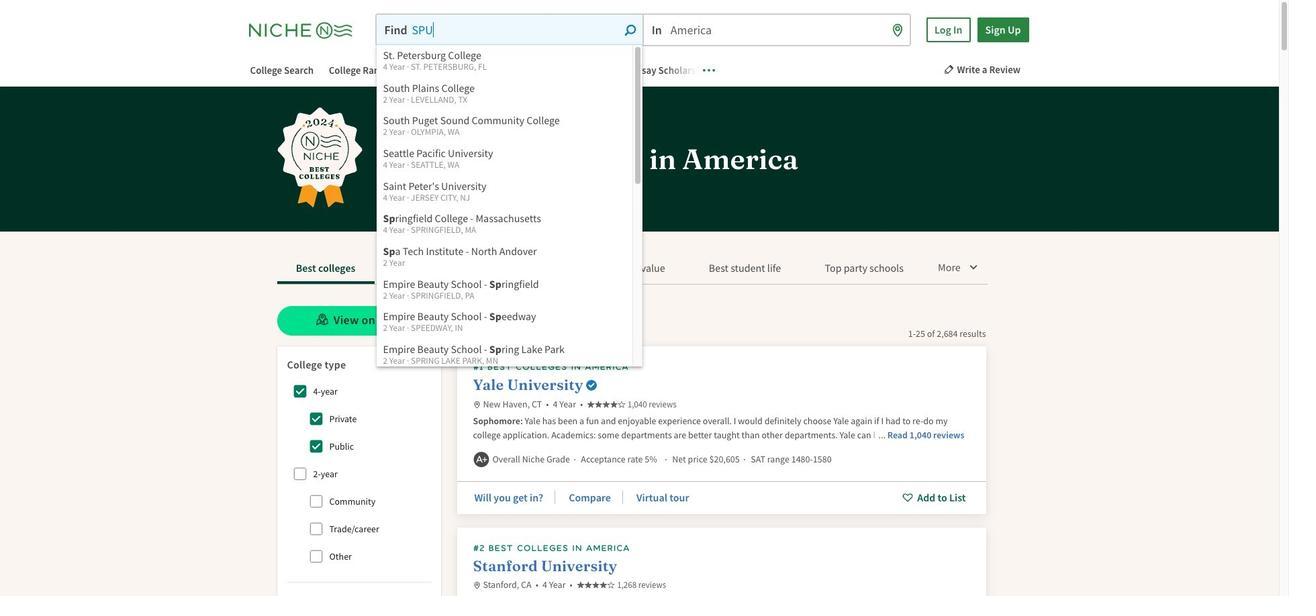 Task type: locate. For each thing, give the bounding box(es) containing it.
4-year. also controls the next 2 checkboxes element
[[286, 378, 313, 405]]

group
[[286, 378, 431, 570]]

trade/career. nested checkbox 2 of 3. controlled by 2-year above image
[[309, 522, 323, 536]]

banner links element
[[237, 62, 720, 80]]

a college or university ... text field
[[376, 15, 642, 45]]

trade/career. nested checkbox 2 of 3. controlled by 2-year above element
[[303, 516, 329, 542]]

yale university element
[[457, 346, 986, 514]]

community. nested checkbox 1 of 3. controlled by 2-year above image
[[309, 495, 323, 508]]

pencil image
[[944, 64, 954, 74]]

public. nested checkbox 2 of 2. controlled by 4-year above element
[[303, 433, 329, 460]]

arrow down image
[[968, 261, 979, 272]]

public. nested checkbox 2 of 2. controlled by 4-year above image
[[309, 440, 323, 453]]

search filter controls element
[[277, 346, 441, 596]]

meatball image
[[703, 64, 715, 76]]



Task type: vqa. For each thing, say whether or not it's contained in the screenshot.
public. nested checkbox 2 of 2. controlled by 4-year above 'icon' at the bottom left
yes



Task type: describe. For each thing, give the bounding box(es) containing it.
private. nested checkbox 1 of 2. controlled by 4-year above element
[[303, 405, 329, 432]]

address image
[[473, 401, 480, 408]]

America text field
[[644, 15, 910, 45]]

2-year. also controls the next 3 checkboxes image
[[293, 467, 307, 481]]

other. nested checkbox 3 of 3. controlled by 2-year above image
[[309, 550, 323, 563]]

best colleges, current element
[[277, 256, 374, 284]]

address image
[[473, 582, 480, 590]]

other. nested checkbox 3 of 3. controlled by 2-year above element
[[303, 543, 329, 570]]

4-year. also controls the next 2 checkboxes image
[[293, 385, 307, 398]]

community. nested checkbox 1 of 3. controlled by 2-year above element
[[303, 488, 329, 515]]

2-year. also controls the next 3 checkboxes element
[[286, 460, 313, 487]]

stanford university element
[[457, 527, 986, 596]]

niche home image
[[249, 18, 363, 41]]

group inside search filter controls element
[[286, 378, 431, 570]]

private. nested checkbox 1 of 2. controlled by 4-year above image
[[309, 412, 323, 426]]



